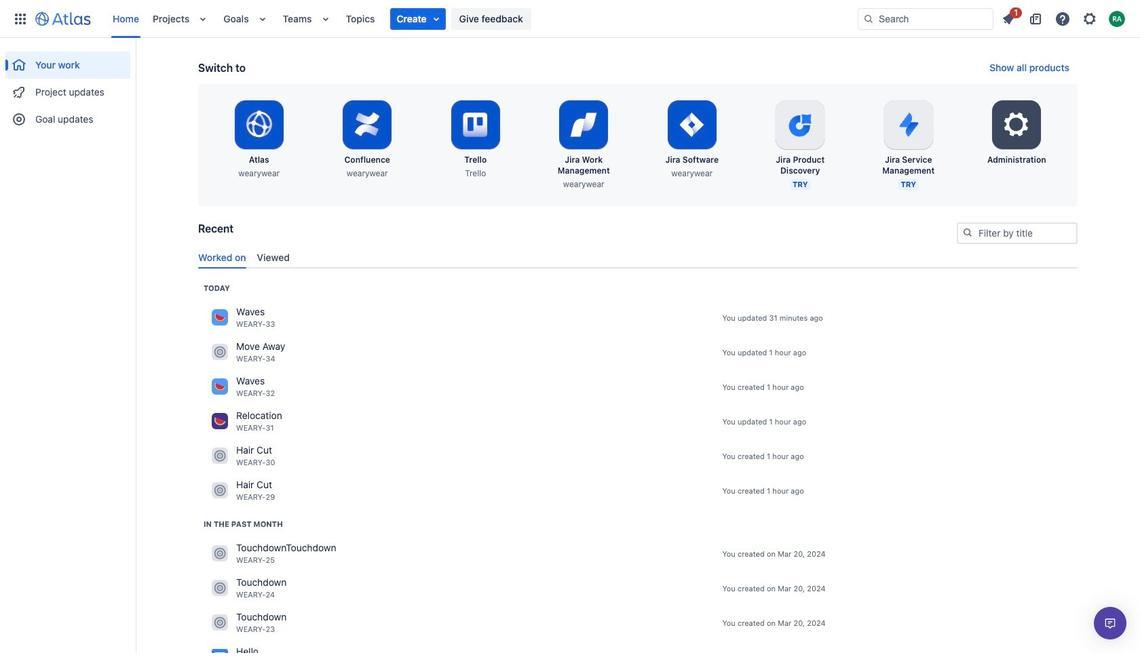 Task type: vqa. For each thing, say whether or not it's contained in the screenshot.
Open notifications in a new tab icon
no



Task type: locate. For each thing, give the bounding box(es) containing it.
2 heading from the top
[[204, 519, 283, 530]]

heading
[[204, 283, 230, 294], [204, 519, 283, 530]]

1 vertical spatial heading
[[204, 519, 283, 530]]

settings image
[[1001, 109, 1033, 141]]

list item
[[997, 5, 1022, 30], [390, 8, 446, 30]]

3 townsquare image from the top
[[212, 414, 228, 430]]

heading for fourth townsquare image from the bottom
[[204, 283, 230, 294]]

list
[[106, 0, 858, 38], [997, 5, 1132, 30]]

group
[[5, 38, 130, 137]]

search image
[[963, 227, 973, 238]]

heading for 4th townsquare icon
[[204, 519, 283, 530]]

notifications image
[[1001, 11, 1017, 27]]

Filter by title field
[[959, 224, 1077, 243]]

1 horizontal spatial list
[[997, 5, 1132, 30]]

0 horizontal spatial list item
[[390, 8, 446, 30]]

list item inside list
[[390, 8, 446, 30]]

5 townsquare image from the top
[[212, 581, 228, 597]]

townsquare image
[[212, 310, 228, 326], [212, 379, 228, 395], [212, 414, 228, 430], [212, 615, 228, 632]]

2 townsquare image from the top
[[212, 448, 228, 465]]

2 townsquare image from the top
[[212, 379, 228, 395]]

tab list
[[193, 246, 1083, 269]]

None search field
[[858, 8, 994, 30]]

1 heading from the top
[[204, 283, 230, 294]]

banner
[[0, 0, 1140, 38]]

help image
[[1055, 11, 1071, 27]]

townsquare image
[[212, 344, 228, 361], [212, 448, 228, 465], [212, 483, 228, 499], [212, 546, 228, 562], [212, 581, 228, 597]]

switch to... image
[[12, 11, 29, 27]]

0 vertical spatial heading
[[204, 283, 230, 294]]



Task type: describe. For each thing, give the bounding box(es) containing it.
1 horizontal spatial list item
[[997, 5, 1022, 30]]

open intercom messenger image
[[1102, 616, 1119, 632]]

account image
[[1109, 11, 1126, 27]]

1 townsquare image from the top
[[212, 310, 228, 326]]

confluence image
[[212, 650, 228, 654]]

Search field
[[858, 8, 994, 30]]

top element
[[8, 0, 858, 38]]

0 horizontal spatial list
[[106, 0, 858, 38]]

4 townsquare image from the top
[[212, 546, 228, 562]]

1 townsquare image from the top
[[212, 344, 228, 361]]

settings image
[[1082, 11, 1098, 27]]

search image
[[863, 13, 874, 24]]

4 townsquare image from the top
[[212, 615, 228, 632]]

3 townsquare image from the top
[[212, 483, 228, 499]]



